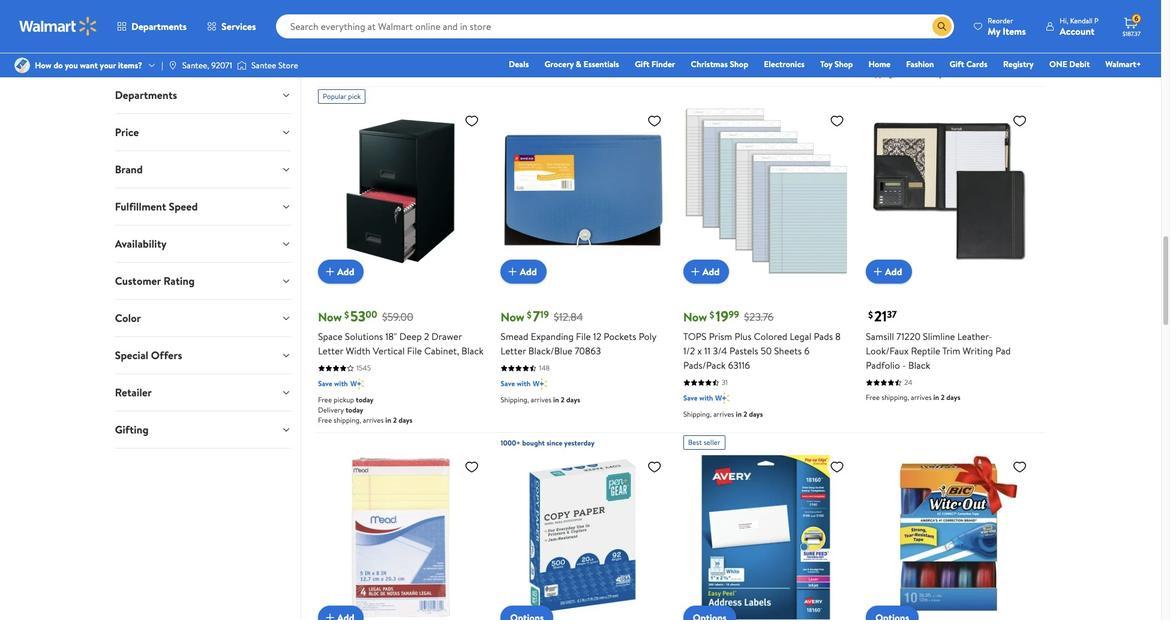 Task type: describe. For each thing, give the bounding box(es) containing it.
gifting tab
[[105, 412, 301, 448]]

tops
[[684, 330, 707, 343]]

add for 19
[[703, 265, 720, 278]]

0 horizontal spatial free shipping, arrives in 2 days
[[318, 30, 413, 40]]

save with down sliding
[[866, 52, 896, 62]]

deals link
[[504, 58, 535, 71]]

one
[[1050, 58, 1068, 70]]

shipping, for 19
[[684, 409, 712, 419]]

18"
[[385, 330, 397, 343]]

registry
[[1004, 58, 1034, 70]]

departments inside dropdown button
[[115, 88, 177, 103]]

Walmart Site-Wide search field
[[276, 14, 955, 38]]

poly
[[639, 330, 657, 343]]

50
[[761, 344, 772, 357]]

with left fashion at the top of the page
[[882, 52, 896, 62]]

delivery
[[318, 405, 344, 415]]

6 inside now $ 19 99 $23.76 tops prism plus colored legal pads 8 1/2 x 11 3/4 pastels 50 sheets 6 pads/pack 63116
[[805, 344, 810, 357]]

add to cart image for 21
[[871, 264, 886, 279]]

0 horizontal spatial add to cart image
[[323, 611, 337, 621]]

gift for gift finder
[[635, 58, 650, 70]]

6 $187.37
[[1123, 13, 1141, 38]]

space solutions 18" deep 2 drawer letter width vertical file cabinet, black image
[[318, 108, 484, 274]]

deals
[[509, 58, 529, 70]]

santee store
[[251, 59, 298, 71]]

reader
[[889, 3, 919, 17]]

plus
[[735, 330, 752, 343]]

save for 7
[[501, 378, 515, 388]]

padfolio
[[866, 358, 900, 372]]

pockets
[[604, 330, 637, 343]]

add for 7
[[520, 265, 537, 278]]

finder
[[652, 58, 676, 70]]

retailer button
[[105, 375, 301, 411]]

4 add from the left
[[886, 265, 903, 278]]

price
[[115, 125, 139, 140]]

5
[[1008, 3, 1013, 17]]

reptile
[[911, 344, 941, 357]]

reorder my items
[[988, 15, 1027, 38]]

24
[[905, 377, 913, 387]]

31
[[722, 377, 728, 387]]

now for 7
[[501, 309, 525, 325]]

fulfillment
[[115, 199, 166, 214]]

color button
[[105, 300, 301, 337]]

2 inside now $ 53 00 $59.00 space solutions 18" deep 2 drawer letter width vertical file cabinet, black
[[424, 330, 429, 343]]

$ for 19
[[710, 308, 715, 321]]

92071
[[211, 59, 232, 71]]

solutions
[[345, 330, 383, 343]]

customer rating button
[[105, 263, 301, 300]]

&
[[576, 58, 582, 70]]

avery easy peel address labels, sure feed technology, white, 1" x 2-5/8", laser, inkjet, 300 labels  0.352 lb image
[[684, 454, 850, 620]]

$ inside $ 21 37
[[869, 308, 874, 321]]

brand tab
[[105, 151, 301, 188]]

$ for 53
[[344, 308, 349, 321]]

save for 53
[[318, 378, 333, 388]]

arrives down 148
[[531, 394, 552, 405]]

arrives up 'seller'
[[714, 409, 735, 419]]

arrives down 649
[[546, 30, 567, 40]]

arrives right home link
[[896, 68, 917, 78]]

1 vertical spatial free shipping, arrives in 2 days
[[866, 392, 961, 402]]

days inside 17 free shipping, arrives in 3+ days
[[768, 44, 782, 54]]

christmas shop link
[[686, 58, 754, 71]]

$59.00
[[382, 309, 414, 324]]

customer rating
[[115, 274, 195, 289]]

pickup
[[334, 394, 354, 405]]

space
[[318, 330, 343, 343]]

expanding
[[531, 330, 574, 343]]

save down sliding
[[866, 52, 881, 62]]

hi, kendall p account
[[1060, 15, 1099, 38]]

70863
[[575, 344, 601, 357]]

special offers tab
[[105, 337, 301, 374]]

home link
[[864, 58, 896, 71]]

best
[[688, 437, 702, 447]]

now $ 7 19 $12.84 smead expanding file 12 pockets poly letter black/blue 70863
[[501, 306, 657, 357]]

add to favorites list, smead expanding file 12 pockets poly letter black/blue 70863 image
[[648, 113, 662, 128]]

letter for 7
[[501, 344, 526, 357]]

mind
[[866, 3, 887, 17]]

add to favorites list, space solutions 18" deep 2 drawer letter width vertical file cabinet, black image
[[465, 113, 479, 128]]

add button for 7
[[501, 259, 547, 283]]

toy
[[821, 58, 833, 70]]

save with for 7
[[501, 378, 531, 388]]

1000+
[[501, 438, 521, 448]]

gifting button
[[105, 412, 301, 448]]

yesterday
[[565, 438, 595, 448]]

walmart plus image for 19
[[716, 392, 730, 404]]

availability tab
[[105, 226, 301, 262]]

148
[[539, 363, 550, 373]]

file inside now $ 53 00 $59.00 space solutions 18" deep 2 drawer letter width vertical file cabinet, black
[[407, 344, 422, 357]]

with inside mind reader desk organizer with 5 sliding trays, black 101
[[987, 3, 1005, 17]]

walmart+ link
[[1101, 58, 1147, 71]]

359
[[357, 15, 368, 25]]

3/4
[[713, 344, 728, 357]]

free inside 17 free shipping, arrives in 3+ days
[[684, 44, 698, 54]]

0 vertical spatial walmart plus image
[[899, 51, 913, 63]]

services
[[222, 20, 256, 33]]

add to cart image for 19
[[688, 264, 703, 279]]

items
[[1003, 24, 1027, 38]]

pads/pack
[[684, 358, 726, 372]]

departments button
[[107, 12, 197, 41]]

21
[[875, 306, 887, 326]]

now $ 19 99 $23.76 tops prism plus colored legal pads 8 1/2 x 11 3/4 pastels 50 sheets 6 pads/pack 63116
[[684, 306, 841, 372]]

how do you want your items?
[[35, 59, 142, 71]]

offers
[[151, 348, 182, 363]]

1/2
[[684, 344, 695, 357]]

2 horizontal spatial shipping,
[[866, 68, 895, 78]]

drawer
[[432, 330, 462, 343]]

registry link
[[998, 58, 1040, 71]]

649
[[539, 15, 552, 25]]

arrives down 24
[[911, 392, 932, 402]]

11
[[705, 344, 711, 357]]

grocery
[[545, 58, 574, 70]]

gift finder link
[[630, 58, 681, 71]]

gift for gift cards
[[950, 58, 965, 70]]

 image for santee store
[[237, 59, 247, 71]]

black/blue
[[529, 344, 573, 357]]

7
[[533, 306, 540, 326]]

deep
[[400, 330, 422, 343]]

in inside free pickup today delivery today free shipping, arrives in 2 days
[[386, 415, 391, 425]]

color
[[115, 311, 141, 326]]

toy shop
[[821, 58, 853, 70]]

tops prism plus colored legal pads 8 1/2 x 11 3/4 pastels 50 sheets 6 pads/pack 63116 image
[[684, 108, 850, 274]]

writing
[[963, 344, 994, 357]]

shipping, inside 17 free shipping, arrives in 3+ days
[[699, 44, 727, 54]]

arrives inside 17 free shipping, arrives in 3+ days
[[729, 44, 749, 54]]

departments inside popup button
[[131, 20, 187, 33]]

bought
[[522, 438, 545, 448]]

add button for 19
[[684, 259, 730, 283]]

rating
[[164, 274, 195, 289]]

save for 19
[[684, 393, 698, 403]]

 image for how do you want your items?
[[14, 58, 30, 73]]

look/faux
[[866, 344, 909, 357]]

p
[[1095, 15, 1099, 26]]

save with for 19
[[684, 393, 714, 403]]

speed
[[169, 199, 198, 214]]

3+ inside 17 free shipping, arrives in 3+ days
[[759, 44, 767, 54]]

save with for 53
[[318, 378, 348, 388]]

leather-
[[958, 330, 993, 343]]



Task type: vqa. For each thing, say whether or not it's contained in the screenshot.
3+ inside the 17 free shipping, arrives in 3+ days
yes



Task type: locate. For each thing, give the bounding box(es) containing it.
fulfillment speed
[[115, 199, 198, 214]]

toy shop link
[[815, 58, 859, 71]]

0 vertical spatial 3+
[[576, 30, 584, 40]]

 image
[[14, 58, 30, 73], [237, 59, 247, 71]]

with for 53
[[334, 378, 348, 388]]

 image left 'how'
[[14, 58, 30, 73]]

save with down smead at the bottom left
[[501, 378, 531, 388]]

gift
[[635, 58, 650, 70], [950, 58, 965, 70]]

19
[[716, 306, 729, 326], [540, 308, 549, 321]]

1 vertical spatial walmart plus image
[[350, 378, 365, 390]]

1 horizontal spatial walmart plus image
[[716, 392, 730, 404]]

0 vertical spatial free shipping, arrives in 2 days
[[318, 30, 413, 40]]

customer rating tab
[[105, 263, 301, 300]]

-
[[903, 358, 906, 372]]

since
[[547, 438, 563, 448]]

$ inside the now $ 7 19 $12.84 smead expanding file 12 pockets poly letter black/blue 70863
[[527, 308, 532, 321]]

shipping, arrives in 2 days down 148
[[501, 394, 581, 405]]

2 horizontal spatial shipping, arrives in 2 days
[[866, 68, 946, 78]]

1 vertical spatial shipping,
[[501, 394, 529, 405]]

santee, 92071
[[182, 59, 232, 71]]

add to favorites list, bic wite-out brand ez correct correction tape, 10-count pack, tear-resistant tape office or school supplies image
[[1013, 459, 1027, 474]]

you
[[65, 59, 78, 71]]

cards
[[967, 58, 988, 70]]

your
[[100, 59, 116, 71]]

christmas shop
[[691, 58, 749, 70]]

now up the tops
[[684, 309, 707, 325]]

0 horizontal spatial walmart plus image
[[533, 378, 547, 390]]

shop down 17 free shipping, arrives in 3+ days
[[730, 58, 749, 70]]

1 horizontal spatial walmart plus image
[[899, 51, 913, 63]]

$ left the '53'
[[344, 308, 349, 321]]

store
[[278, 59, 298, 71]]

3 now from the left
[[684, 309, 707, 325]]

pad
[[996, 344, 1011, 357]]

walmart plus image
[[899, 51, 913, 63], [350, 378, 365, 390]]

3 add from the left
[[703, 265, 720, 278]]

letter down smead at the bottom left
[[501, 344, 526, 357]]

color tab
[[105, 300, 301, 337]]

black inside the 'samsill 71220 slimline leather- look/faux reptile trim writing pad padfolio - black'
[[909, 358, 931, 372]]

add to cart image
[[506, 264, 520, 279], [871, 264, 886, 279], [323, 611, 337, 621]]

shipping, down 359
[[334, 30, 361, 40]]

shipping, for 7
[[501, 394, 529, 405]]

save
[[866, 52, 881, 62], [318, 378, 333, 388], [501, 378, 515, 388], [684, 393, 698, 403]]

letter down space
[[318, 344, 344, 357]]

essentials
[[584, 58, 620, 70]]

now $ 53 00 $59.00 space solutions 18" deep 2 drawer letter width vertical file cabinet, black
[[318, 306, 484, 357]]

$ for 7
[[527, 308, 532, 321]]

71220
[[897, 330, 921, 343]]

1 horizontal spatial 19
[[716, 306, 729, 326]]

prism
[[709, 330, 733, 343]]

0 vertical spatial walmart plus image
[[533, 378, 547, 390]]

shop for toy shop
[[835, 58, 853, 70]]

2 vertical spatial shipping, arrives in 2 days
[[684, 409, 763, 419]]

 image right 92071
[[237, 59, 247, 71]]

shipping, arrives in 2 days down the 101
[[866, 68, 946, 78]]

mead junior legal paper pad, 5" x 8", canary yellow, 4 pack (59382) image
[[318, 454, 484, 620]]

shipping, arrives in 2 days for 7
[[501, 394, 581, 405]]

cabinet,
[[424, 344, 459, 357]]

shop right toy
[[835, 58, 853, 70]]

0 vertical spatial departments
[[131, 20, 187, 33]]

kendall
[[1071, 15, 1093, 26]]

how
[[35, 59, 52, 71]]

8
[[836, 330, 841, 343]]

with left 5 on the top right of the page
[[987, 3, 1005, 17]]

add
[[337, 265, 354, 278], [520, 265, 537, 278], [703, 265, 720, 278], [886, 265, 903, 278]]

shipping, down 649
[[517, 30, 544, 40]]

departments up |
[[131, 20, 187, 33]]

1 now from the left
[[318, 309, 342, 325]]

today right the delivery at the left
[[346, 405, 364, 415]]

arrives right the delivery at the left
[[363, 415, 384, 425]]

2 $ from the left
[[527, 308, 532, 321]]

3 add button from the left
[[684, 259, 730, 283]]

19 inside now $ 19 99 $23.76 tops prism plus colored legal pads 8 1/2 x 11 3/4 pastels 50 sheets 6 pads/pack 63116
[[716, 306, 729, 326]]

1 horizontal spatial letter
[[501, 344, 526, 357]]

1 vertical spatial shipping, arrives in 2 days
[[501, 394, 581, 405]]

0 horizontal spatial 3+
[[576, 30, 584, 40]]

letter inside the now $ 7 19 $12.84 smead expanding file 12 pockets poly letter black/blue 70863
[[501, 344, 526, 357]]

my
[[988, 24, 1001, 38]]

add to favorites list, tops prism plus colored legal pads 8 1/2 x 11 3/4 pastels 50 sheets 6 pads/pack 63116 image
[[830, 113, 845, 128]]

1 $ from the left
[[344, 308, 349, 321]]

shop for christmas shop
[[730, 58, 749, 70]]

add to favorites list, avery easy peel address labels, sure feed technology, white, 1" x 2-5/8", laser, inkjet, 300 labels  0.352 lb image
[[830, 459, 845, 474]]

now inside the now $ 7 19 $12.84 smead expanding file 12 pockets poly letter black/blue 70863
[[501, 309, 525, 325]]

17 free shipping, arrives in 3+ days
[[684, 29, 782, 54]]

save down smead at the bottom left
[[501, 378, 515, 388]]

2 vertical spatial shipping,
[[684, 409, 712, 419]]

2 add from the left
[[520, 265, 537, 278]]

19 inside the now $ 7 19 $12.84 smead expanding file 12 pockets poly letter black/blue 70863
[[540, 308, 549, 321]]

black
[[921, 18, 943, 31], [462, 344, 484, 357], [909, 358, 931, 372]]

now up smead at the bottom left
[[501, 309, 525, 325]]

2 inside free pickup today delivery today free shipping, arrives in 2 days
[[393, 415, 397, 425]]

0 horizontal spatial now
[[318, 309, 342, 325]]

1 horizontal spatial free shipping, arrives in 2 days
[[866, 392, 961, 402]]

add to favorites list, samsill 71220 slimline leather-look/faux reptile trim writing pad padfolio - black image
[[1013, 113, 1027, 128]]

$ inside now $ 53 00 $59.00 space solutions 18" deep 2 drawer letter width vertical file cabinet, black
[[344, 308, 349, 321]]

2 vertical spatial black
[[909, 358, 931, 372]]

walmart plus image for 7
[[533, 378, 547, 390]]

$ left 21
[[869, 308, 874, 321]]

3 $ from the left
[[710, 308, 715, 321]]

1 vertical spatial 3+
[[759, 44, 767, 54]]

17
[[722, 29, 728, 39]]

sheets
[[774, 344, 802, 357]]

pen+gear copy paper, 8.5" x 11", 92 bright, white, 20 lb., 1 ream (500 sheets) image
[[501, 454, 667, 620]]

items?
[[118, 59, 142, 71]]

3+ up electronics
[[759, 44, 767, 54]]

file down deep
[[407, 344, 422, 357]]

pads
[[814, 330, 833, 343]]

services button
[[197, 12, 266, 41]]

hi,
[[1060, 15, 1069, 26]]

2 add button from the left
[[501, 259, 547, 283]]

19 up expanding
[[540, 308, 549, 321]]

6 up $187.37
[[1135, 13, 1139, 24]]

0 vertical spatial file
[[576, 330, 591, 343]]

walmart plus image down 31
[[716, 392, 730, 404]]

2 now from the left
[[501, 309, 525, 325]]

$ 21 37
[[869, 306, 897, 326]]

4 $ from the left
[[869, 308, 874, 321]]

gift left cards
[[950, 58, 965, 70]]

1 horizontal spatial 6
[[1135, 13, 1139, 24]]

2 horizontal spatial add to cart image
[[871, 264, 886, 279]]

smead
[[501, 330, 529, 343]]

walmart+
[[1106, 58, 1142, 70]]

today right "pickup" at the bottom left of page
[[356, 394, 374, 405]]

1 horizontal spatial  image
[[237, 59, 247, 71]]

x
[[698, 344, 702, 357]]

1 vertical spatial file
[[407, 344, 422, 357]]

1 vertical spatial departments
[[115, 88, 177, 103]]

0 horizontal spatial add to cart image
[[323, 264, 337, 279]]

seller
[[704, 437, 721, 447]]

$ inside now $ 19 99 $23.76 tops prism plus colored legal pads 8 1/2 x 11 3/4 pastels 50 sheets 6 pads/pack 63116
[[710, 308, 715, 321]]

letter for 53
[[318, 344, 344, 357]]

0 horizontal spatial letter
[[318, 344, 344, 357]]

19 up prism
[[716, 306, 729, 326]]

1545
[[357, 363, 371, 373]]

shipping,
[[866, 68, 895, 78], [501, 394, 529, 405], [684, 409, 712, 419]]

samsill 71220 slimline leather-look/faux reptile trim writing pad padfolio - black image
[[866, 108, 1032, 274]]

2 add to cart image from the left
[[688, 264, 703, 279]]

do
[[54, 59, 63, 71]]

walmart image
[[19, 17, 97, 36]]

add to favorites list, pen+gear copy paper, 8.5" x 11", 92 bright, white, 20 lb., 1 ream (500 sheets) image
[[648, 459, 662, 474]]

2 gift from the left
[[950, 58, 965, 70]]

with for 7
[[517, 378, 531, 388]]

now for 19
[[684, 309, 707, 325]]

1 add button from the left
[[318, 259, 364, 283]]

best seller
[[688, 437, 721, 447]]

1000+ bought since yesterday
[[501, 438, 595, 448]]

99
[[729, 308, 740, 321]]

organizer
[[944, 3, 985, 17]]

12
[[593, 330, 602, 343]]

0 horizontal spatial 19
[[540, 308, 549, 321]]

add button up 37 at the right of page
[[866, 259, 912, 283]]

1 add from the left
[[337, 265, 354, 278]]

black down drawer in the bottom of the page
[[462, 344, 484, 357]]

$23.76
[[744, 309, 774, 324]]

now for 53
[[318, 309, 342, 325]]

add to cart image for 53
[[323, 264, 337, 279]]

save down pads/pack
[[684, 393, 698, 403]]

shipping, up christmas
[[699, 44, 727, 54]]

add button up 99
[[684, 259, 730, 283]]

now inside now $ 19 99 $23.76 tops prism plus colored legal pads 8 1/2 x 11 3/4 pastels 50 sheets 6 pads/pack 63116
[[684, 309, 707, 325]]

shipping, left fashion at the top of the page
[[866, 68, 895, 78]]

retailer
[[115, 385, 152, 400]]

save with down pads/pack
[[684, 393, 714, 403]]

6 down legal
[[805, 344, 810, 357]]

walmart plus image down '1545' on the left of the page
[[350, 378, 365, 390]]

home
[[869, 58, 891, 70]]

Search search field
[[276, 14, 955, 38]]

now up space
[[318, 309, 342, 325]]

0 horizontal spatial shop
[[730, 58, 749, 70]]

arrives down 359
[[363, 30, 384, 40]]

shipping, arrives in 2 days up 'seller'
[[684, 409, 763, 419]]

add button up the '53'
[[318, 259, 364, 283]]

1 horizontal spatial shipping, arrives in 2 days
[[684, 409, 763, 419]]

1 letter from the left
[[318, 344, 344, 357]]

1 horizontal spatial gift
[[950, 58, 965, 70]]

fashion link
[[901, 58, 940, 71]]

1 horizontal spatial shop
[[835, 58, 853, 70]]

0 horizontal spatial gift
[[635, 58, 650, 70]]

add to cart image
[[323, 264, 337, 279], [688, 264, 703, 279]]

black inside now $ 53 00 $59.00 space solutions 18" deep 2 drawer letter width vertical file cabinet, black
[[462, 344, 484, 357]]

save up the delivery at the left
[[318, 378, 333, 388]]

letter
[[318, 344, 344, 357], [501, 344, 526, 357]]

1 horizontal spatial 3+
[[759, 44, 767, 54]]

4 add button from the left
[[866, 259, 912, 283]]

0 horizontal spatial shipping, arrives in 2 days
[[501, 394, 581, 405]]

101
[[905, 36, 914, 47]]

file inside the now $ 7 19 $12.84 smead expanding file 12 pockets poly letter black/blue 70863
[[576, 330, 591, 343]]

0 horizontal spatial walmart plus image
[[350, 378, 365, 390]]

add button for 53
[[318, 259, 364, 283]]

1 vertical spatial walmart plus image
[[716, 392, 730, 404]]

search icon image
[[938, 22, 947, 31]]

sliding
[[866, 18, 894, 31]]

black right -
[[909, 358, 931, 372]]

1 horizontal spatial add to cart image
[[506, 264, 520, 279]]

shipping, inside free pickup today delivery today free shipping, arrives in 2 days
[[334, 415, 361, 425]]

free shipping, arrives in 2 days down 359
[[318, 30, 413, 40]]

gift finder
[[635, 58, 676, 70]]

add for 53
[[337, 265, 354, 278]]

arrives up christmas shop link
[[729, 44, 749, 54]]

today
[[356, 394, 374, 405], [346, 405, 364, 415]]

2 letter from the left
[[501, 344, 526, 357]]

fulfillment speed tab
[[105, 189, 301, 225]]

0 vertical spatial 6
[[1135, 13, 1139, 24]]

00
[[366, 308, 377, 321]]

brand
[[115, 162, 143, 177]]

samsill 71220 slimline leather- look/faux reptile trim writing pad padfolio - black
[[866, 330, 1011, 372]]

santee,
[[182, 59, 209, 71]]

departments tab
[[105, 77, 301, 113]]

brand button
[[105, 151, 301, 188]]

vertical
[[373, 344, 405, 357]]

free shipping, arrives in 2 days
[[318, 30, 413, 40], [866, 392, 961, 402]]

3+ up & in the top of the page
[[576, 30, 584, 40]]

walmart plus image down the 101
[[899, 51, 913, 63]]

add button up 7 on the left of page
[[501, 259, 547, 283]]

trim
[[943, 344, 961, 357]]

0 horizontal spatial file
[[407, 344, 422, 357]]

1 horizontal spatial file
[[576, 330, 591, 343]]

1 horizontal spatial shipping,
[[684, 409, 712, 419]]

grocery & essentials link
[[539, 58, 625, 71]]

with down black/blue
[[517, 378, 531, 388]]

0 vertical spatial shipping,
[[866, 68, 895, 78]]

1 shop from the left
[[730, 58, 749, 70]]

price tab
[[105, 114, 301, 151]]

file left 12
[[576, 330, 591, 343]]

0 vertical spatial shipping, arrives in 2 days
[[866, 68, 946, 78]]

letter inside now $ 53 00 $59.00 space solutions 18" deep 2 drawer letter width vertical file cabinet, black
[[318, 344, 344, 357]]

shipping, arrives in 2 days for 19
[[684, 409, 763, 419]]

$ left 99
[[710, 308, 715, 321]]

availability
[[115, 237, 167, 252]]

with down pads/pack
[[700, 393, 714, 403]]

0 horizontal spatial shipping,
[[501, 394, 529, 405]]

popular
[[323, 90, 347, 101]]

customer
[[115, 274, 161, 289]]

2 horizontal spatial now
[[684, 309, 707, 325]]

black inside mind reader desk organizer with 5 sliding trays, black 101
[[921, 18, 943, 31]]

3+
[[576, 30, 584, 40], [759, 44, 767, 54]]

0 horizontal spatial 6
[[805, 344, 810, 357]]

save with
[[866, 52, 896, 62], [318, 378, 348, 388], [501, 378, 531, 388], [684, 393, 714, 403]]

gift left finder at top right
[[635, 58, 650, 70]]

1 horizontal spatial add to cart image
[[688, 264, 703, 279]]

bic wite-out brand ez correct correction tape, 10-count pack, tear-resistant tape office or school supplies image
[[866, 454, 1032, 620]]

now inside now $ 53 00 $59.00 space solutions 18" deep 2 drawer letter width vertical file cabinet, black
[[318, 309, 342, 325]]

1 horizontal spatial now
[[501, 309, 525, 325]]

6 inside 6 $187.37
[[1135, 13, 1139, 24]]

with for 19
[[700, 393, 714, 403]]

shipping, down "pickup" at the bottom left of page
[[334, 415, 361, 425]]

now
[[318, 309, 342, 325], [501, 309, 525, 325], [684, 309, 707, 325]]

walmart plus image down 148
[[533, 378, 547, 390]]

 image
[[168, 61, 178, 70]]

0 vertical spatial black
[[921, 18, 943, 31]]

special offers button
[[105, 337, 301, 374]]

walmart plus image
[[533, 378, 547, 390], [716, 392, 730, 404]]

2 shop from the left
[[835, 58, 853, 70]]

add to cart image for $12.84
[[506, 264, 520, 279]]

arrives inside free pickup today delivery today free shipping, arrives in 2 days
[[363, 415, 384, 425]]

1 vertical spatial 6
[[805, 344, 810, 357]]

shipping, down 24
[[882, 392, 910, 402]]

|
[[162, 59, 163, 71]]

file
[[576, 330, 591, 343], [407, 344, 422, 357]]

1 gift from the left
[[635, 58, 650, 70]]

gift cards link
[[945, 58, 993, 71]]

$ left 7 on the left of page
[[527, 308, 532, 321]]

departments down items?
[[115, 88, 177, 103]]

shipping, up 1000+ on the bottom
[[501, 394, 529, 405]]

days inside free pickup today delivery today free shipping, arrives in 2 days
[[399, 415, 413, 425]]

1 vertical spatial black
[[462, 344, 484, 357]]

black down desk
[[921, 18, 943, 31]]

save with up "pickup" at the bottom left of page
[[318, 378, 348, 388]]

samsill
[[866, 330, 895, 343]]

shipping, up the best
[[684, 409, 712, 419]]

with up "pickup" at the bottom left of page
[[334, 378, 348, 388]]

0 horizontal spatial  image
[[14, 58, 30, 73]]

add to favorites list, mead junior legal paper pad, 5" x 8", canary yellow, 4 pack (59382) image
[[465, 459, 479, 474]]

free shipping, arrives in 2 days down 24
[[866, 392, 961, 402]]

special
[[115, 348, 148, 363]]

in inside 17 free shipping, arrives in 3+ days
[[751, 44, 757, 54]]

smead expanding file 12 pockets poly letter black/blue 70863 image
[[501, 108, 667, 274]]

1 add to cart image from the left
[[323, 264, 337, 279]]

retailer tab
[[105, 375, 301, 411]]



